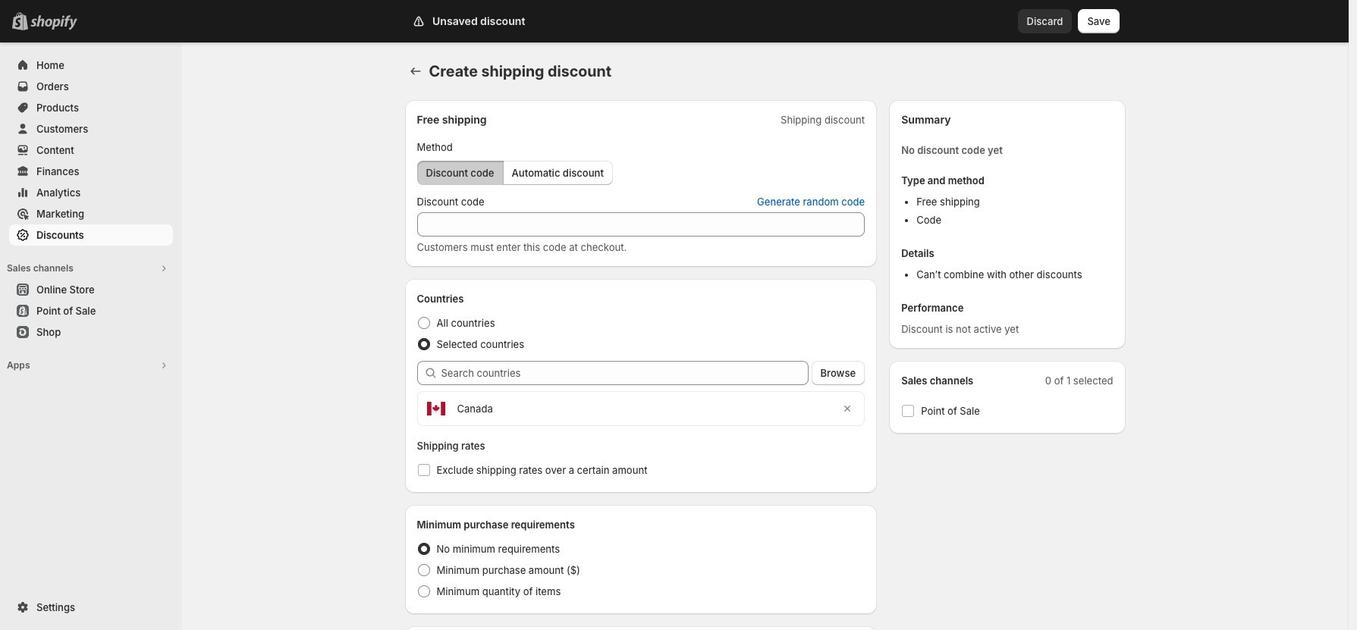 Task type: vqa. For each thing, say whether or not it's contained in the screenshot.
Search countries text field
yes



Task type: describe. For each thing, give the bounding box(es) containing it.
shopify image
[[30, 15, 77, 30]]



Task type: locate. For each thing, give the bounding box(es) containing it.
None text field
[[417, 212, 865, 237]]

Search countries text field
[[441, 361, 808, 385]]



